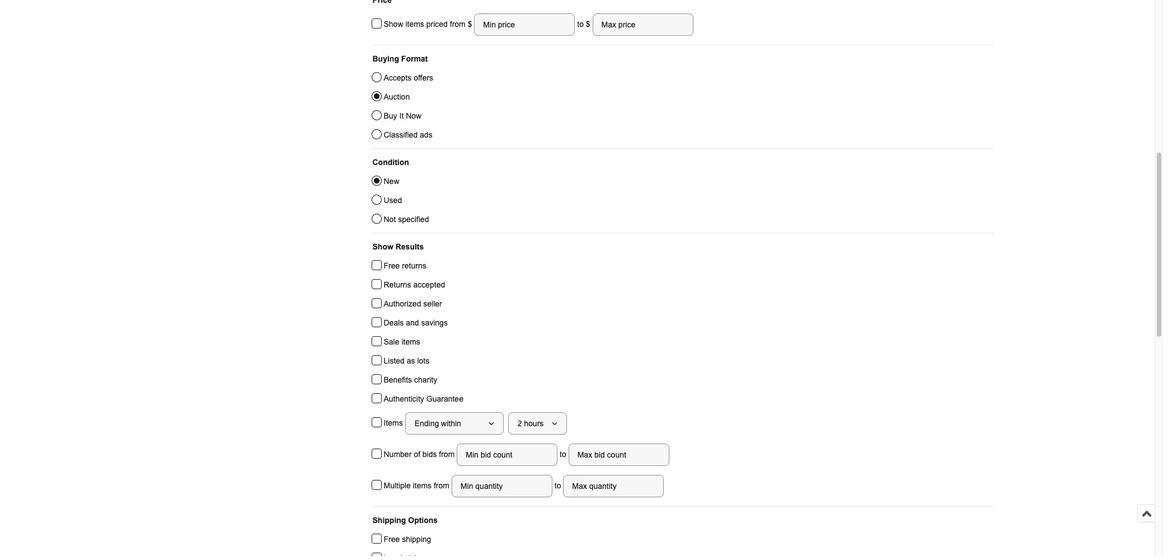 Task type: locate. For each thing, give the bounding box(es) containing it.
returns
[[402, 261, 427, 270]]

$
[[468, 19, 474, 28], [586, 19, 591, 28]]

to for multiple items from
[[553, 481, 563, 490]]

buy it now
[[384, 111, 422, 120]]

show up the buying format at the left of the page
[[384, 19, 403, 28]]

show left "results" on the left top
[[373, 242, 394, 251]]

free for free returns
[[384, 261, 400, 270]]

from right priced
[[450, 19, 466, 28]]

ads
[[420, 130, 433, 139]]

0 vertical spatial from
[[450, 19, 466, 28]]

offers
[[414, 73, 433, 82]]

items up as
[[402, 338, 420, 347]]

to $
[[575, 19, 593, 28]]

deals and savings
[[384, 319, 448, 328]]

1 vertical spatial free
[[384, 535, 400, 544]]

Enter minimum quantity text field
[[452, 475, 553, 498]]

0 vertical spatial items
[[406, 19, 424, 28]]

2 vertical spatial to
[[553, 481, 563, 490]]

savings
[[421, 319, 448, 328]]

1 $ from the left
[[468, 19, 474, 28]]

1 vertical spatial show
[[373, 242, 394, 251]]

0 vertical spatial to
[[577, 19, 584, 28]]

seller
[[423, 300, 442, 309]]

specified
[[398, 215, 429, 224]]

to
[[577, 19, 584, 28], [558, 450, 569, 459], [553, 481, 563, 490]]

as
[[407, 357, 415, 366]]

Enter minimum price range value, $ text field
[[474, 13, 575, 36]]

free down shipping
[[384, 535, 400, 544]]

not
[[384, 215, 396, 224]]

$ left enter maximum price range value, $ text box
[[586, 19, 591, 28]]

items
[[406, 19, 424, 28], [402, 338, 420, 347], [413, 481, 432, 490]]

2 vertical spatial items
[[413, 481, 432, 490]]

items left priced
[[406, 19, 424, 28]]

from down bids
[[434, 481, 450, 490]]

show results
[[373, 242, 424, 251]]

free
[[384, 261, 400, 270], [384, 535, 400, 544]]

from right bids
[[439, 450, 455, 459]]

1 vertical spatial items
[[402, 338, 420, 347]]

free up returns
[[384, 261, 400, 270]]

shipping
[[373, 516, 406, 525]]

from for bids
[[439, 450, 455, 459]]

from
[[450, 19, 466, 28], [439, 450, 455, 459], [434, 481, 450, 490]]

$ right priced
[[468, 19, 474, 28]]

multiple items from
[[384, 481, 452, 490]]

new
[[384, 177, 400, 186]]

and
[[406, 319, 419, 328]]

0 horizontal spatial $
[[468, 19, 474, 28]]

bids
[[423, 450, 437, 459]]

Enter minimum number of bids text field
[[457, 444, 558, 466]]

1 vertical spatial to
[[558, 450, 569, 459]]

2 free from the top
[[384, 535, 400, 544]]

1 vertical spatial from
[[439, 450, 455, 459]]

1 free from the top
[[384, 261, 400, 270]]

2 $ from the left
[[586, 19, 591, 28]]

returns accepted
[[384, 281, 445, 289]]

buy
[[384, 111, 397, 120]]

1 horizontal spatial $
[[586, 19, 591, 28]]

show for show results
[[373, 242, 394, 251]]

free returns
[[384, 261, 427, 270]]

show
[[384, 19, 403, 28], [373, 242, 394, 251]]

authenticity
[[384, 395, 424, 404]]

priced
[[427, 19, 448, 28]]

0 vertical spatial free
[[384, 261, 400, 270]]

of
[[414, 450, 420, 459]]

classified
[[384, 130, 418, 139]]

benefits charity
[[384, 376, 437, 385]]

items
[[384, 419, 405, 428]]

0 vertical spatial show
[[384, 19, 403, 28]]

items for sale
[[402, 338, 420, 347]]

authorized
[[384, 300, 421, 309]]

items right multiple
[[413, 481, 432, 490]]



Task type: describe. For each thing, give the bounding box(es) containing it.
authorized seller
[[384, 300, 442, 309]]

listed as lots
[[384, 357, 430, 366]]

show for show items priced from
[[384, 19, 403, 28]]

lots
[[417, 357, 430, 366]]

options
[[408, 516, 438, 525]]

Enter maximum number of bids text field
[[569, 444, 670, 466]]

deals
[[384, 319, 404, 328]]

from for priced
[[450, 19, 466, 28]]

Enter maximum price range value, $ text field
[[593, 13, 694, 36]]

condition
[[373, 158, 409, 167]]

classified ads
[[384, 130, 433, 139]]

buying format
[[373, 54, 428, 63]]

not specified
[[384, 215, 429, 224]]

shipping
[[402, 535, 431, 544]]

it
[[400, 111, 404, 120]]

to for number of bids from
[[558, 450, 569, 459]]

charity
[[414, 376, 437, 385]]

used
[[384, 196, 402, 205]]

number of bids from
[[384, 450, 457, 459]]

2 vertical spatial from
[[434, 481, 450, 490]]

free for free shipping
[[384, 535, 400, 544]]

authenticity guarantee
[[384, 395, 464, 404]]

now
[[406, 111, 422, 120]]

guarantee
[[427, 395, 464, 404]]

accepts
[[384, 73, 412, 82]]

results
[[396, 242, 424, 251]]

benefits
[[384, 376, 412, 385]]

sale items
[[384, 338, 420, 347]]

auction
[[384, 92, 410, 101]]

shipping options
[[373, 516, 438, 525]]

multiple
[[384, 481, 411, 490]]

items for multiple
[[413, 481, 432, 490]]

returns
[[384, 281, 411, 289]]

format
[[401, 54, 428, 63]]

listed
[[384, 357, 405, 366]]

number
[[384, 450, 412, 459]]

free shipping
[[384, 535, 431, 544]]

show items priced from
[[384, 19, 468, 28]]

Enter Maximum Quantity text field
[[563, 475, 664, 498]]

buying
[[373, 54, 399, 63]]

items for show
[[406, 19, 424, 28]]

accepts offers
[[384, 73, 433, 82]]

sale
[[384, 338, 400, 347]]

accepted
[[413, 281, 445, 289]]



Task type: vqa. For each thing, say whether or not it's contained in the screenshot.
the
no



